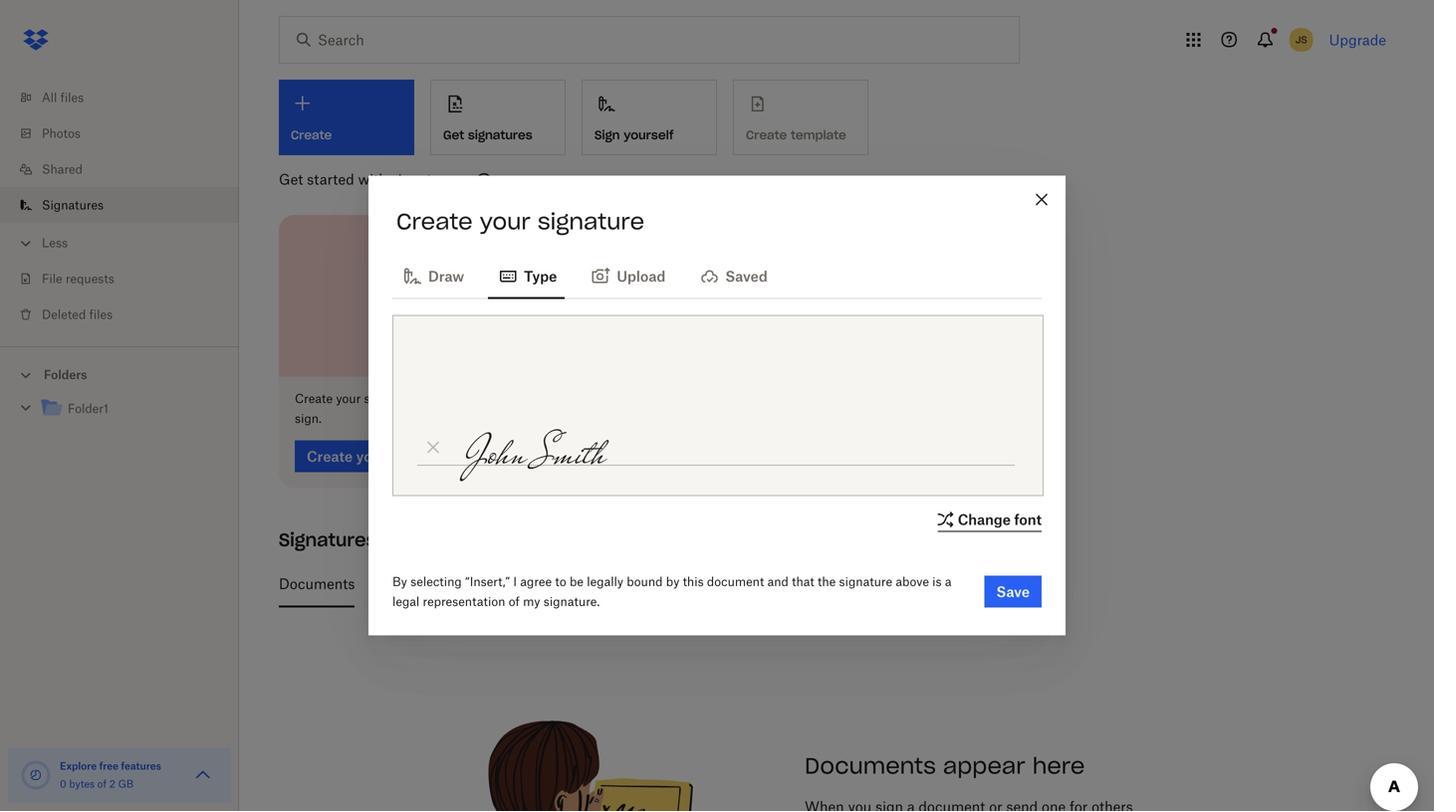 Task type: locate. For each thing, give the bounding box(es) containing it.
upgrade link
[[1329, 31, 1386, 48]]

0 horizontal spatial of
[[97, 778, 107, 791]]

get for get started with signatures
[[279, 171, 303, 188]]

0 horizontal spatial documents
[[279, 576, 355, 593]]

gb
[[118, 778, 134, 791]]

sign
[[595, 127, 620, 143]]

explore
[[60, 760, 97, 773]]

yourself right sign
[[624, 127, 674, 143]]

documents for documents
[[279, 576, 355, 593]]

list
[[0, 68, 239, 347]]

photos
[[42, 126, 81, 141]]

signatures up the documents tab
[[279, 529, 377, 552]]

0 horizontal spatial signatures
[[42, 198, 104, 213]]

your left so
[[336, 391, 361, 406]]

signing
[[783, 576, 835, 593]]

by
[[392, 575, 407, 590]]

1 3 from the left
[[511, 576, 520, 593]]

signatures up create your signature on the top of the page
[[468, 127, 533, 143]]

1 horizontal spatial documents
[[805, 753, 936, 780]]

this right left
[[705, 576, 729, 593]]

get signatures
[[443, 127, 533, 143]]

0 horizontal spatial your
[[336, 391, 361, 406]]

file requests
[[42, 271, 114, 286]]

1 horizontal spatial 3
[[540, 576, 549, 593]]

requests right 'file'
[[66, 271, 114, 286]]

your
[[480, 208, 531, 236], [336, 391, 361, 406]]

signature left so
[[364, 391, 417, 406]]

create your signature dialog
[[369, 176, 1066, 636]]

1 vertical spatial requests
[[619, 576, 676, 593]]

1 vertical spatial yourself
[[839, 576, 891, 593]]

files right all at left
[[60, 90, 84, 105]]

3 of 3 signature requests left this month. signing yourself is unlimited.
[[511, 576, 976, 593]]

photos link
[[16, 116, 239, 151]]

your inside create your signature so you're always ready to sign.
[[336, 391, 361, 406]]

0 vertical spatial tab list
[[392, 251, 1042, 299]]

upload
[[617, 268, 666, 285]]

1 vertical spatial tab list
[[279, 560, 1378, 608]]

1 horizontal spatial of
[[509, 595, 520, 610]]

type
[[524, 268, 557, 285]]

all files link
[[16, 80, 239, 116]]

change
[[958, 511, 1011, 528]]

0 vertical spatial documents
[[279, 576, 355, 593]]

to left be
[[555, 575, 566, 590]]

0 horizontal spatial signatures
[[391, 171, 460, 188]]

save
[[997, 584, 1030, 601]]

requests
[[66, 271, 114, 286], [619, 576, 676, 593]]

is
[[932, 575, 942, 590], [895, 576, 906, 593]]

representation
[[423, 595, 505, 610]]

1 horizontal spatial signatures
[[279, 529, 377, 552]]

0 vertical spatial get
[[443, 127, 464, 143]]

0 vertical spatial yourself
[[624, 127, 674, 143]]

font
[[1014, 511, 1042, 528]]

of left my in the bottom of the page
[[509, 595, 520, 610]]

is left a
[[932, 575, 942, 590]]

folders button
[[0, 360, 239, 389]]

documents
[[279, 576, 355, 593], [805, 753, 936, 780]]

to inside by selecting "insert," i agree to be legally bound by this document and that the signature above is a legal representation of my signature.
[[555, 575, 566, 590]]

0 horizontal spatial files
[[60, 90, 84, 105]]

is left unlimited.
[[895, 576, 906, 593]]

1 vertical spatial documents
[[805, 753, 936, 780]]

of left 2
[[97, 778, 107, 791]]

features
[[121, 760, 161, 773]]

files right deleted
[[89, 307, 113, 322]]

0 horizontal spatial yourself
[[624, 127, 674, 143]]

your up type
[[480, 208, 531, 236]]

to
[[550, 391, 561, 406], [555, 575, 566, 590]]

create
[[396, 208, 473, 236], [295, 391, 333, 406]]

1 horizontal spatial your
[[480, 208, 531, 236]]

signature.
[[544, 595, 600, 610]]

create inside dialog
[[396, 208, 473, 236]]

1 vertical spatial files
[[89, 307, 113, 322]]

0 horizontal spatial create
[[295, 391, 333, 406]]

yourself
[[624, 127, 674, 143], [839, 576, 891, 593]]

signatures down the shared
[[42, 198, 104, 213]]

files
[[60, 90, 84, 105], [89, 307, 113, 322]]

of inside by selecting "insert," i agree to be legally bound by this document and that the signature above is a legal representation of my signature.
[[509, 595, 520, 610]]

1 horizontal spatial signatures
[[468, 127, 533, 143]]

0 horizontal spatial 3
[[511, 576, 520, 593]]

sign.
[[295, 411, 322, 426]]

templates
[[371, 576, 439, 593]]

signatures
[[42, 198, 104, 213], [279, 529, 377, 552]]

1 horizontal spatial is
[[932, 575, 942, 590]]

3 left agree
[[511, 576, 520, 593]]

create for create your signature
[[396, 208, 473, 236]]

explore free features 0 bytes of 2 gb
[[60, 760, 161, 791]]

0 vertical spatial to
[[550, 391, 561, 406]]

1 vertical spatial create
[[295, 391, 333, 406]]

get inside button
[[443, 127, 464, 143]]

1 horizontal spatial yourself
[[839, 576, 891, 593]]

1 vertical spatial signatures
[[279, 529, 377, 552]]

signatures
[[468, 127, 533, 143], [391, 171, 460, 188]]

bytes
[[69, 778, 95, 791]]

documents for documents appear here
[[805, 753, 936, 780]]

you're
[[437, 391, 470, 406]]

create up sign.
[[295, 391, 333, 406]]

appear
[[943, 753, 1026, 780]]

create up draw
[[396, 208, 473, 236]]

"insert,"
[[465, 575, 510, 590]]

0 vertical spatial signatures
[[468, 127, 533, 143]]

templates tab
[[371, 560, 439, 608]]

1 horizontal spatial get
[[443, 127, 464, 143]]

less
[[42, 236, 68, 251]]

free
[[99, 760, 119, 773]]

signature
[[538, 208, 644, 236], [364, 391, 417, 406], [839, 575, 893, 590], [553, 576, 615, 593]]

2 vertical spatial of
[[97, 778, 107, 791]]

2 3 from the left
[[540, 576, 549, 593]]

0 vertical spatial signatures
[[42, 198, 104, 213]]

of right i
[[524, 576, 537, 593]]

0 horizontal spatial get
[[279, 171, 303, 188]]

1 vertical spatial get
[[279, 171, 303, 188]]

less image
[[16, 234, 36, 253]]

documents appear here
[[805, 753, 1085, 780]]

requests left left
[[619, 576, 676, 593]]

signatures right with
[[391, 171, 460, 188]]

1 horizontal spatial create
[[396, 208, 473, 236]]

tab list
[[392, 251, 1042, 299], [279, 560, 1378, 608]]

create inside create your signature so you're always ready to sign.
[[295, 391, 333, 406]]

1 vertical spatial to
[[555, 575, 566, 590]]

deleted
[[42, 307, 86, 322]]

of
[[524, 576, 537, 593], [509, 595, 520, 610], [97, 778, 107, 791]]

legally
[[587, 575, 624, 590]]

yourself right the
[[839, 576, 891, 593]]

signature right the
[[839, 575, 893, 590]]

get left started
[[279, 171, 303, 188]]

0 vertical spatial files
[[60, 90, 84, 105]]

sign yourself button
[[582, 80, 717, 155]]

signature up signature.
[[553, 576, 615, 593]]

tab list containing draw
[[392, 251, 1042, 299]]

1 vertical spatial of
[[509, 595, 520, 610]]

0 vertical spatial create
[[396, 208, 473, 236]]

3 right i
[[540, 576, 549, 593]]

by selecting "insert," i agree to be legally bound by this document and that the signature above is a legal representation of my signature.
[[392, 575, 952, 610]]

quota usage element
[[20, 760, 52, 792]]

to right ready
[[550, 391, 561, 406]]

files for all files
[[60, 90, 84, 105]]

this
[[683, 575, 704, 590], [705, 576, 729, 593]]

0
[[60, 778, 66, 791]]

3
[[511, 576, 520, 593], [540, 576, 549, 593]]

started
[[307, 171, 354, 188]]

0 vertical spatial your
[[480, 208, 531, 236]]

your inside create your signature dialog
[[480, 208, 531, 236]]

0 horizontal spatial requests
[[66, 271, 114, 286]]

1 horizontal spatial files
[[89, 307, 113, 322]]

yourself inside button
[[624, 127, 674, 143]]

0 vertical spatial of
[[524, 576, 537, 593]]

always
[[474, 391, 512, 406]]

documents tab
[[279, 560, 355, 608]]

is inside by selecting "insert," i agree to be legally bound by this document and that the signature above is a legal representation of my signature.
[[932, 575, 942, 590]]

signatures inside list item
[[42, 198, 104, 213]]

of inside explore free features 0 bytes of 2 gb
[[97, 778, 107, 791]]

selecting
[[411, 575, 462, 590]]

1 vertical spatial your
[[336, 391, 361, 406]]

this right by
[[683, 575, 704, 590]]

be
[[570, 575, 584, 590]]

get
[[443, 127, 464, 143], [279, 171, 303, 188]]

my
[[523, 595, 540, 610]]

create for create your signature so you're always ready to sign.
[[295, 391, 333, 406]]

0 horizontal spatial this
[[683, 575, 704, 590]]

get up get started with signatures
[[443, 127, 464, 143]]

all
[[42, 90, 57, 105]]



Task type: vqa. For each thing, say whether or not it's contained in the screenshot.
always
yes



Task type: describe. For each thing, give the bounding box(es) containing it.
deleted files
[[42, 307, 113, 322]]

signature inside create your signature so you're always ready to sign.
[[364, 391, 417, 406]]

signatures inside button
[[468, 127, 533, 143]]

deleted files link
[[16, 297, 239, 333]]

legal
[[392, 595, 420, 610]]

get started with signatures
[[279, 171, 460, 188]]

unlimited.
[[910, 576, 976, 593]]

file requests link
[[16, 261, 239, 297]]

change font
[[958, 511, 1042, 528]]

here
[[1033, 753, 1085, 780]]

your for create your signature so you're always ready to sign.
[[336, 391, 361, 406]]

1 vertical spatial signatures
[[391, 171, 460, 188]]

get for get signatures
[[443, 127, 464, 143]]

shared
[[42, 162, 83, 177]]

list containing all files
[[0, 68, 239, 347]]

signatures link
[[16, 187, 239, 223]]

i
[[513, 575, 517, 590]]

month.
[[733, 576, 780, 593]]

get signatures button
[[430, 80, 566, 155]]

0 horizontal spatial is
[[895, 576, 906, 593]]

1 horizontal spatial this
[[705, 576, 729, 593]]

folder1
[[68, 401, 109, 416]]

folder1 link
[[40, 396, 223, 423]]

left
[[680, 576, 701, 593]]

create your signature
[[396, 208, 644, 236]]

agree
[[520, 575, 552, 590]]

dropbox image
[[16, 20, 56, 60]]

your for create your signature
[[480, 208, 531, 236]]

signatures list item
[[0, 187, 239, 223]]

0 vertical spatial requests
[[66, 271, 114, 286]]

create your signature so you're always ready to sign.
[[295, 391, 561, 426]]

with
[[358, 171, 387, 188]]

tab list inside create your signature dialog
[[392, 251, 1042, 299]]

file
[[42, 271, 62, 286]]

upgrade
[[1329, 31, 1386, 48]]

signature inside by selecting "insert," i agree to be legally bound by this document and that the signature above is a legal representation of my signature.
[[839, 575, 893, 590]]

sign yourself
[[595, 127, 674, 143]]

Your name text field
[[448, 412, 1020, 496]]

to inside create your signature so you're always ready to sign.
[[550, 391, 561, 406]]

this inside by selecting "insert," i agree to be legally bound by this document and that the signature above is a legal representation of my signature.
[[683, 575, 704, 590]]

folders
[[44, 368, 87, 382]]

2
[[109, 778, 115, 791]]

saved
[[725, 268, 768, 285]]

tab list containing documents
[[279, 560, 1378, 608]]

a
[[945, 575, 952, 590]]

above
[[896, 575, 929, 590]]

save button
[[985, 576, 1042, 608]]

2 horizontal spatial of
[[524, 576, 537, 593]]

shared link
[[16, 151, 239, 187]]

bound
[[627, 575, 663, 590]]

document
[[707, 575, 764, 590]]

all files
[[42, 90, 84, 105]]

so
[[421, 391, 434, 406]]

signature up upload
[[538, 208, 644, 236]]

the
[[818, 575, 836, 590]]

that
[[792, 575, 815, 590]]

files for deleted files
[[89, 307, 113, 322]]

1 horizontal spatial requests
[[619, 576, 676, 593]]

draw
[[428, 268, 464, 285]]

by
[[666, 575, 680, 590]]

change font button
[[934, 508, 1042, 532]]

and
[[768, 575, 789, 590]]

ready
[[515, 391, 547, 406]]



